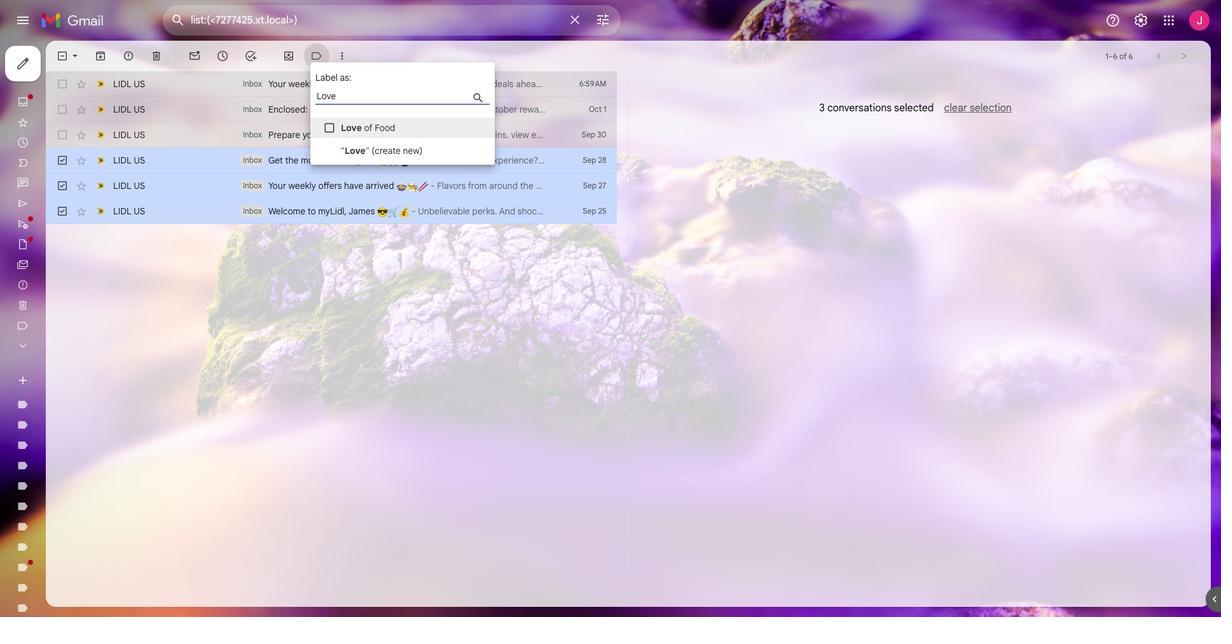Task type: locate. For each thing, give the bounding box(es) containing it.
get
[[269, 155, 283, 166]]

1 vertical spatial 💰 image
[[399, 207, 410, 217]]

selected
[[895, 102, 935, 115]]

have
[[344, 78, 364, 90], [344, 180, 364, 192]]

2 lidl us from the top
[[113, 104, 145, 115]]

offers
[[319, 78, 342, 90], [319, 180, 342, 192]]

6 us from the top
[[134, 206, 145, 217]]

1 arrived from the top
[[366, 78, 394, 90]]

your down "get"
[[269, 180, 286, 192]]

arrived left 🍲 icon
[[366, 180, 394, 192]]

welcome to mylidl, james
[[269, 206, 378, 217]]

james
[[349, 206, 375, 217]]

lidl us for get the most out of mylidl
[[113, 155, 145, 166]]

1 horizontal spatial 1
[[1106, 51, 1109, 61]]

1 vertical spatial 🛒 image
[[388, 207, 399, 217]]

None checkbox
[[56, 103, 69, 116], [56, 129, 69, 141], [56, 179, 69, 192], [56, 205, 69, 218], [56, 103, 69, 116], [56, 129, 69, 141], [56, 179, 69, 192], [56, 205, 69, 218]]

1 row from the top
[[46, 71, 617, 97]]

1 vertical spatial offers
[[319, 180, 342, 192]]

of right out
[[339, 155, 348, 166]]

support image
[[1106, 13, 1121, 28]]

6 inbox from the top
[[243, 206, 262, 216]]

5 lidl us from the top
[[113, 180, 145, 192]]

1 vertical spatial 1
[[604, 104, 607, 114]]

sep for your weekly offers have arrived
[[583, 181, 597, 190]]

selection
[[970, 102, 1012, 115]]

us for get
[[134, 155, 145, 166]]

clear search image
[[563, 7, 588, 32]]

6 down support image
[[1114, 51, 1118, 61]]

get the most out of mylidl
[[269, 155, 379, 166]]

of right –
[[1120, 51, 1128, 61]]

us
[[134, 78, 145, 90], [134, 104, 145, 115], [134, 129, 145, 141], [134, 155, 145, 166], [134, 180, 145, 192], [134, 206, 145, 217]]

have up sneak
[[344, 78, 364, 90]]

sep
[[582, 130, 596, 139], [583, 155, 597, 165], [583, 181, 597, 190], [583, 206, 597, 216]]

row down enclosed: a mylidl sneak peek
[[46, 122, 617, 148]]

" left (create
[[366, 145, 370, 157]]

0 vertical spatial arrived
[[366, 78, 394, 90]]

🛒 image
[[389, 156, 400, 167], [388, 207, 399, 217]]

your up enclosed:
[[269, 78, 286, 90]]

lidl
[[113, 78, 132, 90], [113, 104, 132, 115], [113, 129, 132, 141], [113, 155, 132, 166], [113, 180, 132, 192], [113, 206, 132, 217]]

food
[[375, 122, 396, 134]]

- right the 👀 image
[[415, 104, 424, 115]]

1 vertical spatial arrived
[[366, 180, 394, 192]]

prepare
[[269, 129, 300, 141]]

4 us from the top
[[134, 155, 145, 166]]

0 vertical spatial offers
[[319, 78, 342, 90]]

5 us from the top
[[134, 180, 145, 192]]

-
[[415, 104, 424, 115], [399, 129, 407, 141], [411, 155, 419, 166], [429, 180, 437, 192], [410, 206, 418, 217]]

offers up enclosed: a mylidl sneak peek
[[319, 78, 342, 90]]

offers down out
[[319, 180, 342, 192]]

2 lidl from the top
[[113, 104, 132, 115]]

weekly up "a"
[[289, 78, 316, 90]]

6
[[1114, 51, 1118, 61], [1129, 51, 1134, 61]]

0 vertical spatial of
[[1120, 51, 1128, 61]]

0 vertical spatial mylidl
[[317, 104, 344, 115]]

🥢 image
[[418, 181, 429, 192]]

mylidl right "a"
[[317, 104, 344, 115]]

love
[[341, 122, 362, 134], [345, 145, 366, 157]]

love down pumpkins!
[[345, 145, 366, 157]]

lidl us
[[113, 78, 145, 90], [113, 104, 145, 115], [113, 129, 145, 141], [113, 155, 145, 166], [113, 180, 145, 192], [113, 206, 145, 217]]

enclosed: a mylidl sneak peek
[[269, 104, 394, 115]]

have up 'james'
[[344, 180, 364, 192]]

row down inbox your weekly offers have arrived
[[46, 97, 617, 122]]

1
[[1106, 51, 1109, 61], [604, 104, 607, 114]]

- down 👨‍🍳 icon
[[410, 206, 418, 217]]

🎃 image
[[367, 130, 377, 141], [377, 130, 388, 141]]

0 vertical spatial 🛒 image
[[389, 156, 400, 167]]

lidl for your weekly offers have arrived
[[113, 180, 132, 192]]

💰 image
[[405, 105, 415, 116], [399, 207, 410, 217]]

None checkbox
[[56, 50, 69, 62], [56, 78, 69, 90], [56, 154, 69, 167], [56, 50, 69, 62], [56, 78, 69, 90], [56, 154, 69, 167]]

1 vertical spatial your
[[269, 180, 286, 192]]

inbox your weekly offers have arrived
[[243, 78, 397, 90]]

lidl for prepare your pumpkins!
[[113, 129, 132, 141]]

1 vertical spatial have
[[344, 180, 364, 192]]

your
[[269, 78, 286, 90], [269, 180, 286, 192]]

📱 image
[[400, 156, 411, 167]]

inbox inside inbox your weekly offers have arrived
[[243, 79, 262, 88]]

3 inbox from the top
[[243, 130, 262, 139]]

snooze image
[[216, 50, 229, 62]]

love down sneak
[[341, 122, 362, 134]]

row down "your weekly offers have arrived"
[[46, 199, 617, 224]]

of left the food
[[364, 122, 373, 134]]

clear
[[945, 102, 968, 115]]

5 inbox from the top
[[243, 181, 262, 190]]

us for welcome
[[134, 206, 145, 217]]

the
[[285, 155, 299, 166]]

3 conversations selected
[[820, 102, 935, 115]]

💰 image right 😎 icon
[[399, 207, 410, 217]]

archive image
[[94, 50, 107, 62]]

weekly
[[289, 78, 316, 90], [289, 180, 316, 192]]

of
[[1120, 51, 1128, 61], [364, 122, 373, 134], [339, 155, 348, 166]]

gmail image
[[41, 8, 110, 33]]

advanced search options image
[[591, 7, 616, 32]]

2 " from the left
[[366, 145, 370, 157]]

0 vertical spatial 💰 image
[[405, 105, 415, 116]]

welcome
[[269, 206, 306, 217]]

arrived
[[366, 78, 394, 90], [366, 180, 394, 192]]

1 inbox from the top
[[243, 79, 262, 88]]

lidl us for enclosed: a mylidl sneak peek
[[113, 104, 145, 115]]

4 lidl from the top
[[113, 155, 132, 166]]

0 horizontal spatial 1
[[604, 104, 607, 114]]

1 lidl from the top
[[113, 78, 132, 90]]

move to inbox image
[[283, 50, 295, 62]]

your
[[303, 129, 321, 141]]

3 row from the top
[[46, 122, 617, 148]]

2 inbox from the top
[[243, 104, 262, 114]]

inbox
[[243, 79, 262, 88], [243, 104, 262, 114], [243, 130, 262, 139], [243, 155, 262, 165], [243, 181, 262, 190], [243, 206, 262, 216]]

3 lidl us from the top
[[113, 129, 145, 141]]

6 lidl from the top
[[113, 206, 132, 217]]

label
[[316, 72, 338, 83]]

2 horizontal spatial of
[[1120, 51, 1128, 61]]

0 vertical spatial weekly
[[289, 78, 316, 90]]

pumpkins!
[[323, 129, 364, 141]]

5 lidl from the top
[[113, 180, 132, 192]]

row up "your weekly offers have arrived"
[[46, 148, 617, 173]]

- right 👨‍🍳 icon
[[429, 180, 437, 192]]

0 horizontal spatial 6
[[1114, 51, 1118, 61]]

1 vertical spatial mylidl
[[350, 155, 376, 166]]

1 horizontal spatial "
[[366, 145, 370, 157]]

row up enclosed: a mylidl sneak peek
[[46, 71, 617, 97]]

1 🎃 image from the left
[[367, 130, 377, 141]]

1 right oct
[[604, 104, 607, 114]]

2 your from the top
[[269, 180, 286, 192]]

out
[[324, 155, 337, 166]]

sep 27
[[583, 181, 607, 190]]

2 have from the top
[[344, 180, 364, 192]]

4 row from the top
[[46, 148, 617, 173]]

1 horizontal spatial 6
[[1129, 51, 1134, 61]]

- for peek
[[415, 104, 424, 115]]

mylidl
[[317, 104, 344, 115], [350, 155, 376, 166]]

🛒 image down 🍲 icon
[[388, 207, 399, 217]]

Label-as menu open text field
[[316, 89, 514, 105]]

6 lidl us from the top
[[113, 206, 145, 217]]

None search field
[[163, 5, 621, 36]]

0 horizontal spatial mylidl
[[317, 104, 344, 115]]

0 vertical spatial have
[[344, 78, 364, 90]]

4 inbox from the top
[[243, 155, 262, 165]]

sep for get the most out of mylidl
[[583, 155, 597, 165]]

🛒 image left "new)" on the left top of page
[[389, 156, 400, 167]]

row down out
[[46, 173, 617, 199]]

sep for welcome to mylidl, james
[[583, 206, 597, 216]]

0 vertical spatial your
[[269, 78, 286, 90]]

most
[[301, 155, 321, 166]]

💰 image right peek
[[405, 105, 415, 116]]

row
[[46, 71, 617, 97], [46, 97, 617, 122], [46, 122, 617, 148], [46, 148, 617, 173], [46, 173, 617, 199], [46, 199, 617, 224]]

sep 25
[[583, 206, 607, 216]]

arrived up peek
[[366, 78, 394, 90]]

report spam image
[[122, 50, 135, 62]]

4 lidl us from the top
[[113, 155, 145, 166]]

6 right –
[[1129, 51, 1134, 61]]

3 us from the top
[[134, 129, 145, 141]]

Search mail text field
[[191, 14, 560, 27]]

sep left the '27'
[[583, 181, 597, 190]]

1 down support image
[[1106, 51, 1109, 61]]

sep 28
[[583, 155, 607, 165]]

1 vertical spatial weekly
[[289, 180, 316, 192]]

" love " (create new)
[[341, 145, 423, 157]]

lidl for get the most out of mylidl
[[113, 155, 132, 166]]

inbox for welcome to mylidl, james
[[243, 206, 262, 216]]

sep left 28
[[583, 155, 597, 165]]

1 6 from the left
[[1114, 51, 1118, 61]]

us for enclosed:
[[134, 104, 145, 115]]

3 lidl from the top
[[113, 129, 132, 141]]

0 horizontal spatial "
[[341, 145, 345, 157]]

" down pumpkins!
[[341, 145, 345, 157]]

1 horizontal spatial of
[[364, 122, 373, 134]]

0 horizontal spatial of
[[339, 155, 348, 166]]

"
[[341, 145, 345, 157], [366, 145, 370, 157]]

2 us from the top
[[134, 104, 145, 115]]

main content
[[46, 41, 1212, 607]]

new)
[[403, 145, 423, 157]]

- up 👨‍🍳 icon
[[411, 155, 419, 166]]

navigation
[[0, 41, 153, 617]]

mylidl left 🤩 "image"
[[350, 155, 376, 166]]

weekly down most
[[289, 180, 316, 192]]

labels image
[[311, 50, 323, 62]]

sep left 25
[[583, 206, 597, 216]]

25
[[599, 206, 607, 216]]



Task type: vqa. For each thing, say whether or not it's contained in the screenshot.
10:30 Am
no



Task type: describe. For each thing, give the bounding box(es) containing it.
prepare your pumpkins!
[[269, 129, 367, 141]]

👨‍🍳 image
[[407, 181, 418, 192]]

- for arrived
[[429, 180, 437, 192]]

clear selection link
[[935, 102, 1012, 115]]

sep 30
[[582, 130, 607, 139]]

(create
[[372, 145, 401, 157]]

search mail image
[[167, 9, 190, 32]]

2 offers from the top
[[319, 180, 342, 192]]

inbox for prepare your pumpkins!
[[243, 130, 262, 139]]

2 arrived from the top
[[366, 180, 394, 192]]

lidl us for welcome to mylidl, james
[[113, 206, 145, 217]]

😎 image
[[378, 207, 388, 217]]

clear selection
[[945, 102, 1012, 115]]

1 your from the top
[[269, 78, 286, 90]]

🛒 image for get the most out of mylidl
[[389, 156, 400, 167]]

🤩 image
[[379, 156, 389, 167]]

1 vertical spatial of
[[364, 122, 373, 134]]

- up "new)" on the left top of page
[[399, 129, 407, 141]]

inbox for your weekly offers have arrived
[[243, 181, 262, 190]]

1 vertical spatial love
[[345, 145, 366, 157]]

main content containing 3 conversations selected
[[46, 41, 1212, 607]]

sep left 30 at the left top
[[582, 130, 596, 139]]

1 weekly from the top
[[289, 78, 316, 90]]

settings image
[[1134, 13, 1149, 28]]

inbox for get the most out of mylidl
[[243, 155, 262, 165]]

1 us from the top
[[134, 78, 145, 90]]

us for your
[[134, 180, 145, 192]]

🍲 image
[[397, 181, 407, 192]]

2 vertical spatial of
[[339, 155, 348, 166]]

1 " from the left
[[341, 145, 345, 157]]

0 vertical spatial 1
[[1106, 51, 1109, 61]]

love of food
[[341, 122, 396, 134]]

lidl us for prepare your pumpkins!
[[113, 129, 145, 141]]

your weekly offers have arrived
[[269, 180, 397, 192]]

30
[[598, 130, 607, 139]]

conversations
[[828, 102, 892, 115]]

3
[[820, 102, 825, 115]]

1 offers from the top
[[319, 78, 342, 90]]

- for of
[[411, 155, 419, 166]]

a
[[310, 104, 315, 115]]

as:
[[340, 72, 352, 83]]

to
[[308, 206, 316, 217]]

🎃 image
[[388, 130, 399, 141]]

oct
[[589, 104, 602, 114]]

sneak
[[346, 104, 370, 115]]

2 weekly from the top
[[289, 180, 316, 192]]

5 row from the top
[[46, 173, 617, 199]]

6 row from the top
[[46, 199, 617, 224]]

🛒 image for welcome to mylidl, james
[[388, 207, 399, 217]]

lidl for welcome to mylidl, james
[[113, 206, 132, 217]]

27
[[599, 181, 607, 190]]

lidl us for your weekly offers have arrived
[[113, 180, 145, 192]]

lidl for enclosed: a mylidl sneak peek
[[113, 104, 132, 115]]

inbox for enclosed: a mylidl sneak peek
[[243, 104, 262, 114]]

6:59 am
[[580, 79, 607, 88]]

1 horizontal spatial mylidl
[[350, 155, 376, 166]]

1 – 6 of 6
[[1106, 51, 1134, 61]]

2 🎃 image from the left
[[377, 130, 388, 141]]

peek
[[372, 104, 392, 115]]

2 6 from the left
[[1129, 51, 1134, 61]]

delete image
[[150, 50, 163, 62]]

2 row from the top
[[46, 97, 617, 122]]

add to tasks image
[[244, 50, 257, 62]]

1 have from the top
[[344, 78, 364, 90]]

mylidl,
[[318, 206, 347, 217]]

label as:
[[316, 72, 352, 83]]

1 lidl us from the top
[[113, 78, 145, 90]]

more image
[[336, 50, 349, 62]]

us for prepare
[[134, 129, 145, 141]]

main menu image
[[15, 13, 31, 28]]

0 vertical spatial love
[[341, 122, 362, 134]]

enclosed:
[[269, 104, 308, 115]]

👀 image
[[394, 105, 405, 116]]

–
[[1109, 51, 1114, 61]]

oct 1
[[589, 104, 607, 114]]

28
[[599, 155, 607, 165]]



